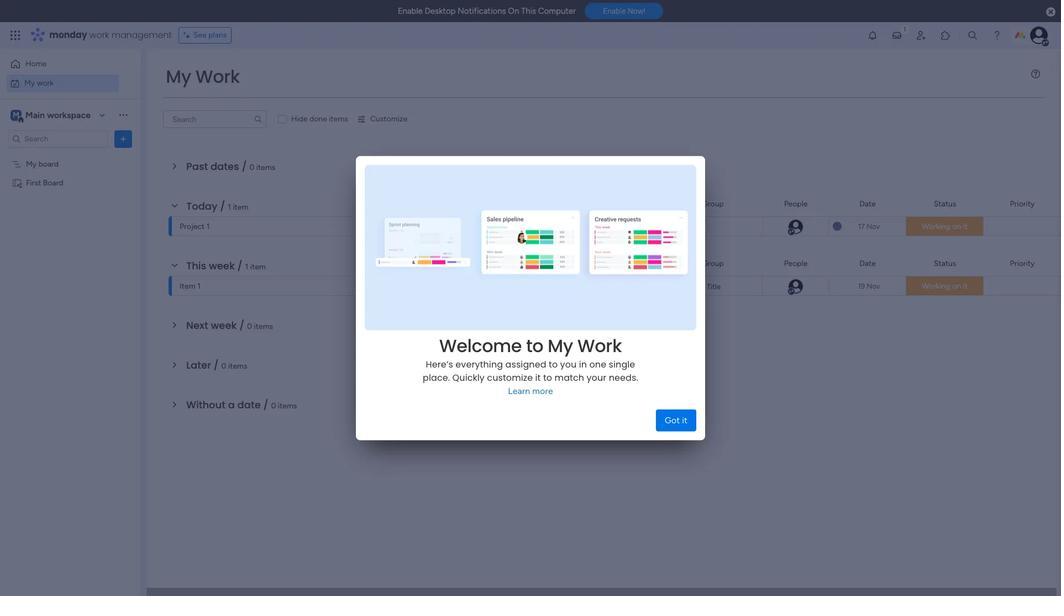 Task type: locate. For each thing, give the bounding box(es) containing it.
needs.
[[609, 372, 638, 384]]

place.
[[423, 372, 450, 384]]

notifications
[[458, 6, 506, 16]]

1 horizontal spatial my board
[[555, 223, 588, 232]]

one
[[589, 358, 606, 371]]

board inside list box
[[43, 178, 63, 188]]

2 working on it from the top
[[922, 282, 968, 291]]

1 vertical spatial on
[[952, 282, 961, 291]]

2 date from the top
[[860, 259, 876, 268]]

1 vertical spatial first
[[555, 282, 571, 292]]

computer
[[538, 6, 576, 16]]

0 horizontal spatial board
[[39, 159, 59, 169]]

search image
[[254, 115, 263, 124]]

option
[[0, 154, 141, 156]]

1 vertical spatial status
[[934, 259, 956, 268]]

1 vertical spatial nov
[[867, 282, 880, 290]]

week for next
[[211, 319, 237, 333]]

0 vertical spatial item
[[233, 203, 248, 212]]

work for my
[[37, 78, 54, 88]]

board inside "first board" link
[[573, 282, 593, 292]]

1 vertical spatial priority
[[1010, 259, 1035, 268]]

monday work management
[[49, 29, 172, 41]]

0 vertical spatial group
[[702, 199, 724, 209]]

priority
[[1010, 199, 1035, 209], [1010, 259, 1035, 268]]

items inside next week / 0 items
[[254, 322, 273, 332]]

project 1
[[180, 222, 210, 232]]

item inside this week / 1 item
[[250, 263, 266, 272]]

1 vertical spatial first board
[[555, 282, 593, 292]]

0 horizontal spatial item
[[233, 203, 248, 212]]

0 vertical spatial date
[[860, 199, 876, 209]]

0 vertical spatial first
[[26, 178, 41, 188]]

1 horizontal spatial work
[[577, 333, 622, 358]]

2 people from the top
[[784, 259, 808, 268]]

in
[[579, 358, 587, 371]]

this right 'on'
[[521, 6, 536, 16]]

group title
[[685, 283, 721, 291]]

my board
[[26, 159, 59, 169], [555, 223, 588, 232]]

see
[[193, 30, 207, 40]]

first inside list box
[[26, 178, 41, 188]]

management
[[111, 29, 172, 41]]

0 vertical spatial status
[[934, 199, 956, 209]]

1 vertical spatial group
[[702, 259, 724, 268]]

date
[[237, 399, 261, 412]]

1 inside today / 1 item
[[228, 203, 231, 212]]

0 right later
[[221, 362, 226, 371]]

date up 19 nov
[[860, 259, 876, 268]]

apps image
[[940, 30, 951, 41]]

this up item 1
[[186, 259, 206, 273]]

item
[[180, 282, 195, 291]]

0 vertical spatial priority
[[1010, 199, 1035, 209]]

1 vertical spatial week
[[211, 319, 237, 333]]

enable for enable now!
[[603, 7, 626, 16]]

notifications image
[[867, 30, 878, 41]]

more
[[532, 386, 553, 396]]

enable left desktop
[[398, 6, 423, 16]]

a
[[228, 399, 235, 412]]

customize
[[370, 114, 408, 124]]

this
[[521, 6, 536, 16], [186, 259, 206, 273]]

0 vertical spatial people
[[784, 199, 808, 209]]

group
[[702, 199, 724, 209], [702, 259, 724, 268], [685, 283, 705, 291]]

see plans button
[[178, 27, 232, 44]]

list box
[[0, 153, 141, 342]]

work inside button
[[37, 78, 54, 88]]

on
[[952, 222, 961, 232], [952, 282, 961, 291]]

0 vertical spatial first board
[[26, 178, 63, 188]]

next week / 0 items
[[186, 319, 273, 333]]

group for 1
[[702, 199, 724, 209]]

status
[[934, 199, 956, 209], [934, 259, 956, 268]]

items inside past dates / 0 items
[[256, 163, 275, 172]]

nov right 17
[[867, 222, 880, 231]]

1 nov from the top
[[867, 222, 880, 231]]

nov right 19
[[867, 282, 880, 290]]

2 nov from the top
[[867, 282, 880, 290]]

19
[[858, 282, 865, 290]]

1 date from the top
[[860, 199, 876, 209]]

enable for enable desktop notifications on this computer
[[398, 6, 423, 16]]

0 horizontal spatial my board
[[26, 159, 59, 169]]

it
[[963, 222, 968, 232], [963, 282, 968, 291], [535, 372, 541, 384], [682, 415, 688, 426]]

to
[[526, 333, 543, 358], [549, 358, 558, 371], [543, 372, 552, 384]]

0 horizontal spatial first
[[26, 178, 41, 188]]

my inside list box
[[26, 159, 37, 169]]

0 vertical spatial working
[[922, 222, 951, 232]]

2 status from the top
[[934, 259, 956, 268]]

work down home
[[37, 78, 54, 88]]

title
[[707, 283, 721, 291]]

0 horizontal spatial work
[[37, 78, 54, 88]]

item inside today / 1 item
[[233, 203, 248, 212]]

nov
[[867, 222, 880, 231], [867, 282, 880, 290]]

1
[[228, 203, 231, 212], [206, 222, 210, 232], [245, 263, 248, 272], [197, 282, 201, 291]]

nov for 17 nov
[[867, 222, 880, 231]]

project
[[180, 222, 205, 232]]

0 horizontal spatial first board
[[26, 178, 63, 188]]

0 vertical spatial work
[[195, 64, 240, 89]]

1 vertical spatial item
[[250, 263, 266, 272]]

1 image
[[900, 23, 910, 35]]

items inside "later / 0 items"
[[228, 362, 247, 371]]

work
[[195, 64, 240, 89], [577, 333, 622, 358]]

0 right date
[[271, 402, 276, 411]]

enable inside button
[[603, 7, 626, 16]]

1 people from the top
[[784, 199, 808, 209]]

0 up "later / 0 items"
[[247, 322, 252, 332]]

board inside list box
[[39, 159, 59, 169]]

0 horizontal spatial enable
[[398, 6, 423, 16]]

1 horizontal spatial first board
[[555, 282, 593, 292]]

enable now!
[[603, 7, 645, 16]]

1 vertical spatial work
[[577, 333, 622, 358]]

first board
[[26, 178, 63, 188], [555, 282, 593, 292]]

people
[[784, 199, 808, 209], [784, 259, 808, 268]]

date for 1
[[860, 199, 876, 209]]

1 vertical spatial people
[[784, 259, 808, 268]]

enable
[[398, 6, 423, 16], [603, 7, 626, 16]]

0 right dates
[[249, 163, 254, 172]]

work inside "welcome to my work here's everything assigned to you in one single place. quickly customize it to match your needs. learn more"
[[577, 333, 622, 358]]

date
[[860, 199, 876, 209], [860, 259, 876, 268]]

now!
[[628, 7, 645, 16]]

1 vertical spatial board
[[568, 223, 588, 232]]

week down project 1
[[209, 259, 235, 273]]

dapulse close image
[[1046, 7, 1056, 18]]

1 horizontal spatial this
[[521, 6, 536, 16]]

work up your
[[577, 333, 622, 358]]

single
[[609, 358, 635, 371]]

working
[[922, 222, 951, 232], [922, 282, 951, 291]]

board
[[43, 178, 63, 188], [595, 199, 615, 209], [595, 259, 615, 268], [573, 282, 593, 292]]

here's
[[426, 358, 453, 371]]

today / 1 item
[[186, 200, 248, 213]]

1 vertical spatial my board
[[555, 223, 588, 232]]

0 vertical spatial week
[[209, 259, 235, 273]]

to-
[[685, 223, 696, 232]]

enable now! button
[[585, 3, 663, 19]]

hide done items
[[291, 114, 348, 124]]

1 inside this week / 1 item
[[245, 263, 248, 272]]

0 vertical spatial board
[[39, 159, 59, 169]]

0 vertical spatial on
[[952, 222, 961, 232]]

1 status from the top
[[934, 199, 956, 209]]

group up do
[[702, 199, 724, 209]]

it inside "welcome to my work here's everything assigned to you in one single place. quickly customize it to match your needs. learn more"
[[535, 372, 541, 384]]

work right monday
[[89, 29, 109, 41]]

date for /
[[860, 259, 876, 268]]

work down plans
[[195, 64, 240, 89]]

/
[[242, 160, 247, 174], [220, 200, 225, 213], [237, 259, 243, 273], [239, 319, 245, 333], [214, 359, 219, 373], [263, 399, 268, 412]]

2 vertical spatial group
[[685, 283, 705, 291]]

first
[[26, 178, 41, 188], [555, 282, 571, 292]]

19 nov
[[858, 282, 880, 290]]

learn
[[508, 386, 530, 396]]

board
[[39, 159, 59, 169], [568, 223, 588, 232]]

to-do
[[685, 223, 704, 232]]

0 vertical spatial working on it
[[922, 222, 968, 232]]

items
[[329, 114, 348, 124], [256, 163, 275, 172], [254, 322, 273, 332], [228, 362, 247, 371], [278, 402, 297, 411]]

None search field
[[163, 111, 267, 128]]

0 vertical spatial work
[[89, 29, 109, 41]]

1 vertical spatial working on it
[[922, 282, 968, 291]]

1 vertical spatial this
[[186, 259, 206, 273]]

1 vertical spatial work
[[37, 78, 54, 88]]

week right next
[[211, 319, 237, 333]]

enable left the now!
[[603, 7, 626, 16]]

my inside button
[[24, 78, 35, 88]]

list box containing my board
[[0, 153, 141, 342]]

1 priority from the top
[[1010, 199, 1035, 209]]

1 horizontal spatial work
[[89, 29, 109, 41]]

work
[[89, 29, 109, 41], [37, 78, 54, 88]]

1 horizontal spatial board
[[568, 223, 588, 232]]

2 priority from the top
[[1010, 259, 1035, 268]]

1 horizontal spatial enable
[[603, 7, 626, 16]]

my
[[166, 64, 191, 89], [24, 78, 35, 88], [26, 159, 37, 169], [555, 223, 566, 232], [548, 333, 573, 358]]

week
[[209, 259, 235, 273], [211, 319, 237, 333]]

working on it
[[922, 222, 968, 232], [922, 282, 968, 291]]

0 horizontal spatial this
[[186, 259, 206, 273]]

workspace image
[[11, 109, 22, 121]]

group left the title at the top of the page
[[685, 283, 705, 291]]

0 vertical spatial nov
[[867, 222, 880, 231]]

this week / 1 item
[[186, 259, 266, 273]]

priority for 1
[[1010, 199, 1035, 209]]

main workspace
[[25, 110, 91, 120]]

1 vertical spatial date
[[860, 259, 876, 268]]

group up the title at the top of the page
[[702, 259, 724, 268]]

past dates / 0 items
[[186, 160, 275, 174]]

1 vertical spatial working
[[922, 282, 951, 291]]

date up "17 nov"
[[860, 199, 876, 209]]

1 horizontal spatial item
[[250, 263, 266, 272]]

on
[[508, 6, 519, 16]]



Task type: describe. For each thing, give the bounding box(es) containing it.
0 inside without a date / 0 items
[[271, 402, 276, 411]]

Filter dashboard by text search field
[[163, 111, 267, 128]]

1 on from the top
[[952, 222, 961, 232]]

group for /
[[702, 259, 724, 268]]

see plans
[[193, 30, 227, 40]]

later
[[186, 359, 211, 373]]

week for this
[[209, 259, 235, 273]]

people for 1
[[784, 199, 808, 209]]

status for 1
[[934, 199, 956, 209]]

item 1
[[180, 282, 201, 291]]

monday
[[49, 29, 87, 41]]

1 working on it from the top
[[922, 222, 968, 232]]

Search in workspace field
[[23, 133, 92, 145]]

home button
[[7, 55, 119, 73]]

1 horizontal spatial first
[[555, 282, 571, 292]]

later / 0 items
[[186, 359, 247, 373]]

people for /
[[784, 259, 808, 268]]

17
[[858, 222, 865, 231]]

without a date / 0 items
[[186, 399, 297, 412]]

select product image
[[10, 30, 21, 41]]

learn more link
[[508, 386, 553, 396]]

my inside "welcome to my work here's everything assigned to you in one single place. quickly customize it to match your needs. learn more"
[[548, 333, 573, 358]]

invite members image
[[916, 30, 927, 41]]

got it button
[[656, 410, 696, 432]]

work for monday
[[89, 29, 109, 41]]

items inside without a date / 0 items
[[278, 402, 297, 411]]

enable desktop notifications on this computer
[[398, 6, 576, 16]]

got
[[665, 415, 680, 426]]

everything
[[456, 358, 503, 371]]

workspace
[[47, 110, 91, 120]]

past
[[186, 160, 208, 174]]

plans
[[208, 30, 227, 40]]

quickly
[[452, 372, 485, 384]]

workspace selection element
[[11, 109, 92, 123]]

nov for 19 nov
[[867, 282, 880, 290]]

main
[[25, 110, 45, 120]]

jacob simon image
[[1030, 27, 1048, 44]]

0 inside past dates / 0 items
[[249, 163, 254, 172]]

my work
[[24, 78, 54, 88]]

17 nov
[[858, 222, 880, 231]]

without
[[186, 399, 226, 412]]

inbox image
[[892, 30, 903, 41]]

today
[[186, 200, 218, 213]]

0 inside "later / 0 items"
[[221, 362, 226, 371]]

customize
[[487, 372, 533, 384]]

help image
[[992, 30, 1003, 41]]

shareable board image
[[12, 178, 22, 188]]

first board inside list box
[[26, 178, 63, 188]]

search everything image
[[967, 30, 978, 41]]

1 working from the top
[[922, 222, 951, 232]]

0 vertical spatial my board
[[26, 159, 59, 169]]

customize button
[[353, 111, 412, 128]]

2 working from the top
[[922, 282, 951, 291]]

my board link
[[554, 217, 656, 237]]

0 inside next week / 0 items
[[247, 322, 252, 332]]

assigned
[[505, 358, 546, 371]]

next
[[186, 319, 208, 333]]

hide
[[291, 114, 308, 124]]

you
[[560, 358, 577, 371]]

it inside button
[[682, 415, 688, 426]]

do
[[696, 223, 704, 232]]

my work button
[[7, 74, 119, 92]]

m
[[13, 110, 19, 120]]

my work
[[166, 64, 240, 89]]

desktop
[[425, 6, 456, 16]]

status for /
[[934, 259, 956, 268]]

priority for /
[[1010, 259, 1035, 268]]

got it
[[665, 415, 688, 426]]

match
[[555, 372, 584, 384]]

home
[[25, 59, 47, 69]]

dates
[[211, 160, 239, 174]]

first board link
[[554, 277, 656, 297]]

0 vertical spatial this
[[521, 6, 536, 16]]

2 on from the top
[[952, 282, 961, 291]]

done
[[310, 114, 327, 124]]

welcome to my work here's everything assigned to you in one single place. quickly customize it to match your needs. learn more
[[423, 333, 638, 396]]

your
[[587, 372, 607, 384]]

0 horizontal spatial work
[[195, 64, 240, 89]]

welcome
[[439, 333, 522, 358]]



Task type: vqa. For each thing, say whether or not it's contained in the screenshot.
Boost
no



